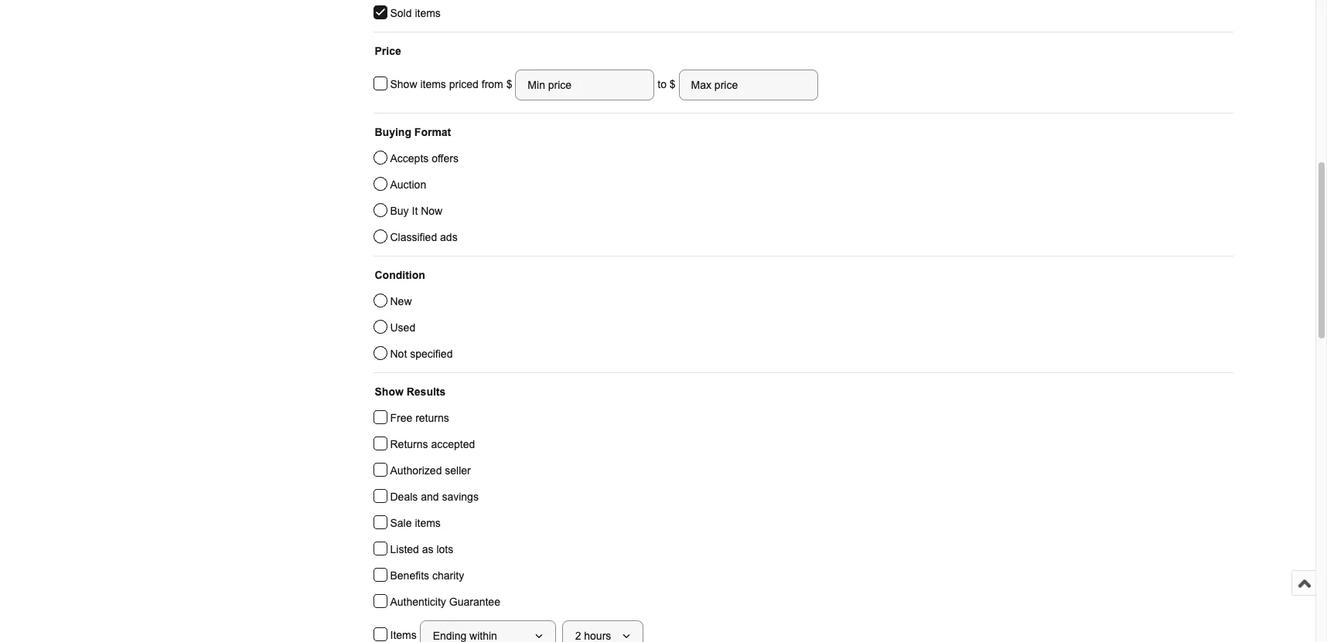Task type: vqa. For each thing, say whether or not it's contained in the screenshot.
Sale
yes



Task type: locate. For each thing, give the bounding box(es) containing it.
as
[[422, 544, 434, 556]]

results
[[407, 386, 446, 398]]

not specified
[[390, 348, 453, 360]]

$ right to
[[670, 78, 676, 90]]

free
[[390, 412, 413, 425]]

1 vertical spatial show
[[375, 386, 404, 398]]

items right "sold"
[[415, 7, 441, 19]]

$ right 'from'
[[506, 78, 515, 90]]

priced
[[449, 78, 479, 90]]

to
[[658, 78, 667, 90]]

returns accepted
[[390, 439, 475, 451]]

specified
[[410, 348, 453, 360]]

0 horizontal spatial $
[[506, 78, 515, 90]]

items for sold
[[415, 7, 441, 19]]

authorized seller
[[390, 465, 471, 477]]

sold
[[390, 7, 412, 19]]

new
[[390, 296, 412, 308]]

not
[[390, 348, 407, 360]]

from
[[482, 78, 503, 90]]

$
[[506, 78, 515, 90], [670, 78, 676, 90]]

classified
[[390, 231, 437, 244]]

show up free
[[375, 386, 404, 398]]

1 horizontal spatial $
[[670, 78, 676, 90]]

sale items
[[390, 518, 441, 530]]

seller
[[445, 465, 471, 477]]

used
[[390, 322, 416, 334]]

authenticity
[[390, 596, 446, 609]]

format
[[415, 126, 451, 138]]

show down price
[[390, 78, 417, 90]]

Enter maximum price range value, $ text field
[[679, 70, 818, 101]]

items left priced
[[420, 78, 446, 90]]

accepted
[[431, 439, 475, 451]]

0 vertical spatial items
[[415, 7, 441, 19]]

condition
[[375, 269, 425, 282]]

1 $ from the left
[[506, 78, 515, 90]]

sale
[[390, 518, 412, 530]]

items
[[415, 7, 441, 19], [420, 78, 446, 90], [415, 518, 441, 530]]

items for sale
[[415, 518, 441, 530]]

0 vertical spatial show
[[390, 78, 417, 90]]

buying format
[[375, 126, 451, 138]]

2 vertical spatial items
[[415, 518, 441, 530]]

classified ads
[[390, 231, 458, 244]]

show
[[390, 78, 417, 90], [375, 386, 404, 398]]

items
[[390, 629, 420, 642]]

buying
[[375, 126, 412, 138]]

items up as
[[415, 518, 441, 530]]

1 vertical spatial items
[[420, 78, 446, 90]]



Task type: describe. For each thing, give the bounding box(es) containing it.
buy it now
[[390, 205, 443, 217]]

now
[[421, 205, 443, 217]]

and
[[421, 491, 439, 504]]

sold items
[[390, 7, 441, 19]]

Enter minimum price range value, $ text field
[[515, 70, 655, 101]]

returns
[[416, 412, 449, 425]]

listed
[[390, 544, 419, 556]]

benefits
[[390, 570, 429, 583]]

benefits charity
[[390, 570, 464, 583]]

auction
[[390, 179, 426, 191]]

show results
[[375, 386, 446, 398]]

savings
[[442, 491, 479, 504]]

buy
[[390, 205, 409, 217]]

offers
[[432, 152, 459, 165]]

authenticity guarantee
[[390, 596, 500, 609]]

show items priced from
[[390, 78, 506, 90]]

lots
[[437, 544, 453, 556]]

authorized
[[390, 465, 442, 477]]

show for show items priced from
[[390, 78, 417, 90]]

2 $ from the left
[[670, 78, 676, 90]]

ads
[[440, 231, 458, 244]]

guarantee
[[449, 596, 500, 609]]

listed as lots
[[390, 544, 453, 556]]

accepts
[[390, 152, 429, 165]]

items for show
[[420, 78, 446, 90]]

charity
[[432, 570, 464, 583]]

accepts offers
[[390, 152, 459, 165]]

it
[[412, 205, 418, 217]]

price
[[375, 45, 401, 57]]

deals and savings
[[390, 491, 479, 504]]

deals
[[390, 491, 418, 504]]

returns
[[390, 439, 428, 451]]

free returns
[[390, 412, 449, 425]]

to $
[[655, 78, 679, 90]]

show for show results
[[375, 386, 404, 398]]



